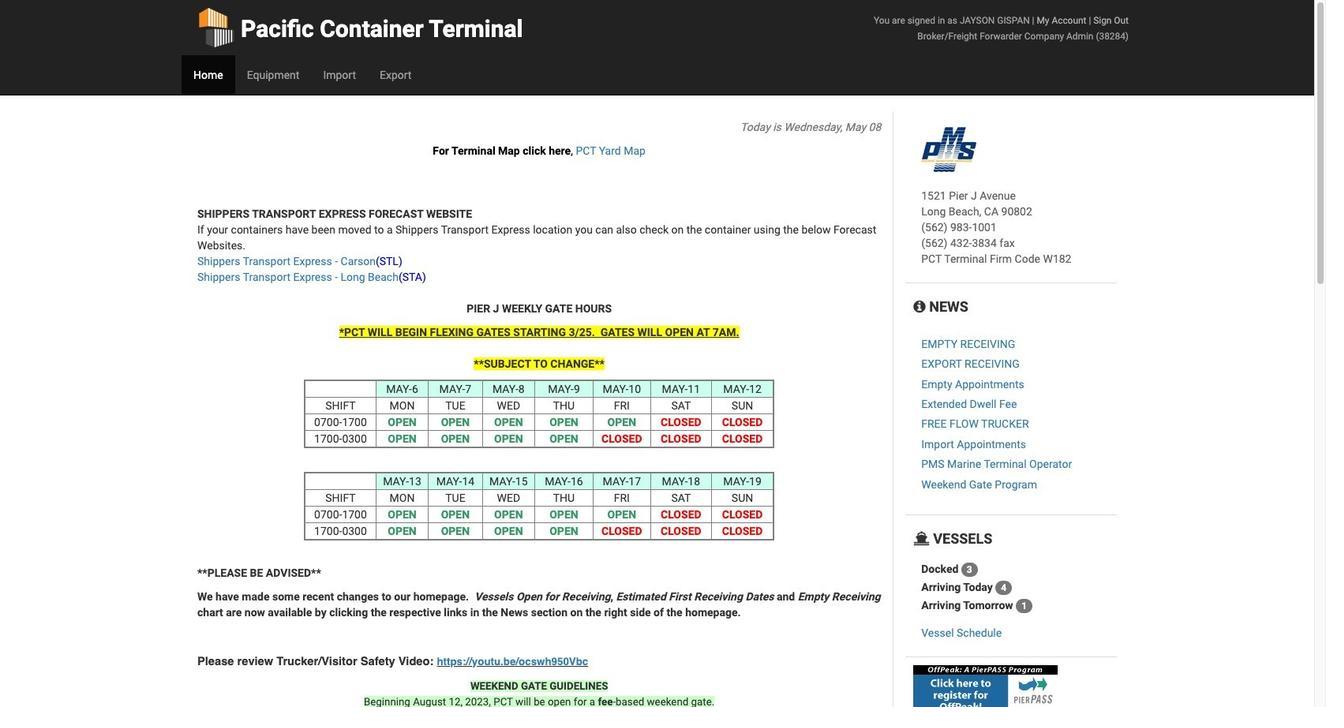 Task type: describe. For each thing, give the bounding box(es) containing it.
pierpass image
[[914, 666, 1058, 708]]



Task type: vqa. For each thing, say whether or not it's contained in the screenshot.
40DR image at the left
no



Task type: locate. For each thing, give the bounding box(es) containing it.
ship image
[[914, 532, 930, 546]]

info circle image
[[914, 300, 926, 314]]

pacific container terminal image
[[922, 127, 977, 172]]



